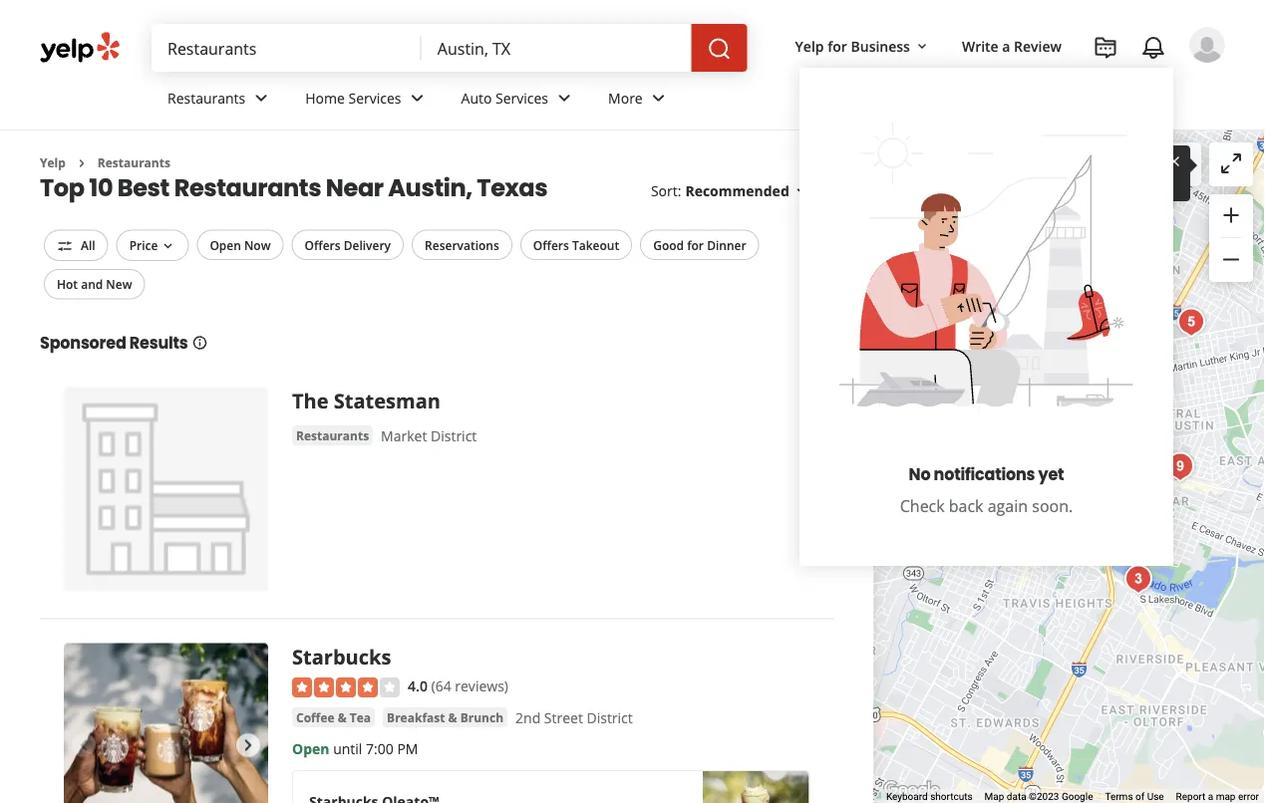 Task type: describe. For each thing, give the bounding box(es) containing it.
street
[[544, 709, 583, 728]]

texas
[[477, 171, 548, 204]]

pm
[[397, 739, 418, 758]]

coffee
[[296, 709, 335, 726]]

google image
[[879, 778, 945, 804]]

user actions element
[[780, 25, 1254, 567]]

takeout
[[573, 237, 620, 253]]

get
[[1070, 157, 1088, 174]]

no
[[909, 463, 931, 486]]

sort:
[[651, 181, 682, 200]]

reservations button
[[412, 230, 512, 260]]

ruby a. image
[[1190, 27, 1226, 63]]

search
[[1048, 155, 1092, 174]]

recommended
[[686, 181, 790, 200]]

good for dinner button
[[641, 230, 760, 260]]

yelp link
[[40, 155, 66, 171]]

24 chevron down v2 image for restaurants
[[250, 86, 274, 110]]

report a map error
[[1177, 792, 1260, 804]]

moves
[[1147, 155, 1190, 174]]

expand the map to get a better look at the businesses near you. tooltip
[[942, 146, 1191, 201]]

yet
[[1039, 463, 1065, 486]]

(64
[[431, 677, 451, 696]]

tenten image
[[1019, 400, 1059, 440]]

©2023
[[1029, 792, 1060, 804]]

Find text field
[[168, 37, 406, 59]]

top 10 best restaurants near austin, texas
[[40, 171, 548, 204]]

open for open until 7:00 pm
[[292, 739, 330, 758]]

open now
[[210, 237, 271, 253]]

recommended button
[[686, 181, 810, 200]]

and
[[81, 276, 103, 293]]

for for good
[[687, 237, 704, 253]]

new
[[106, 276, 132, 293]]

the statesman link
[[292, 387, 441, 415]]

now
[[244, 237, 271, 253]]

offers takeout
[[533, 237, 620, 253]]

expand the map to get a better look at the businesses near you.
[[958, 157, 1143, 190]]

none field find
[[168, 37, 406, 59]]

sponsored
[[40, 332, 126, 354]]

2nd
[[516, 709, 541, 728]]

0 vertical spatial restaurants link
[[152, 72, 289, 130]]

keyboard shortcuts
[[887, 792, 973, 804]]

a inside "expand the map to get a better look at the businesses near you."
[[1091, 157, 1098, 174]]

qi austin image
[[991, 390, 1031, 430]]

notifications image
[[1142, 36, 1166, 60]]

market district
[[381, 427, 477, 446]]

home services link
[[289, 72, 445, 130]]

map region
[[861, 0, 1266, 804]]

error
[[1239, 792, 1260, 804]]

yelp for yelp link
[[40, 155, 66, 171]]

more link
[[592, 72, 687, 130]]

market
[[381, 427, 427, 446]]

near
[[326, 171, 384, 204]]

hot
[[57, 276, 78, 293]]

to
[[1055, 157, 1067, 174]]

& for coffee
[[338, 709, 347, 726]]

report a map error link
[[1177, 792, 1260, 804]]

a for report
[[1209, 792, 1214, 804]]

breakfast & brunch button
[[383, 708, 508, 728]]

Near text field
[[438, 37, 676, 59]]

best
[[118, 171, 170, 204]]

projects image
[[1094, 36, 1118, 60]]

4 star rating image
[[292, 678, 400, 698]]

open until 7:00 pm
[[292, 739, 418, 758]]

16 filter v2 image
[[57, 238, 73, 254]]

error illustration image
[[817, 100, 1157, 439]]

offers takeout button
[[520, 230, 633, 260]]

google
[[1062, 792, 1094, 804]]

write a review link
[[954, 28, 1070, 64]]

the
[[292, 387, 329, 415]]

reviews)
[[455, 677, 509, 696]]

none field near
[[438, 37, 676, 59]]

2 vertical spatial restaurants link
[[292, 426, 373, 446]]

better
[[1101, 157, 1137, 174]]

look
[[958, 173, 982, 190]]

all
[[81, 237, 95, 253]]

odd duck image
[[935, 499, 975, 539]]

map for moves
[[1114, 155, 1143, 174]]

coffee & tea link
[[292, 708, 375, 728]]

salty sow image
[[1172, 303, 1212, 343]]

business categories element
[[152, 72, 1226, 130]]

more
[[608, 88, 643, 107]]

offers delivery button
[[292, 230, 404, 260]]

at
[[985, 173, 997, 190]]

open for open now
[[210, 237, 241, 253]]

sponsored results
[[40, 332, 188, 354]]

keyboard shortcuts button
[[887, 791, 973, 804]]

as
[[1096, 155, 1110, 174]]

restaurants right 16 chevron right v2 image at top left
[[98, 155, 170, 171]]

16 chevron down v2 image
[[915, 39, 931, 55]]

price
[[129, 237, 158, 253]]

back
[[949, 496, 984, 517]]

& for breakfast
[[448, 709, 457, 726]]

businesses
[[1022, 173, 1086, 190]]

map
[[985, 792, 1005, 804]]

yelp for business button
[[788, 28, 939, 64]]

slideshow element
[[64, 644, 268, 804]]

results
[[129, 332, 188, 354]]

review
[[1014, 36, 1062, 55]]

7:00
[[366, 739, 394, 758]]



Task type: vqa. For each thing, say whether or not it's contained in the screenshot.
24 chevron down v2 icon to the right
yes



Task type: locate. For each thing, give the bounding box(es) containing it.
aba - austin image
[[1017, 506, 1057, 546]]

1 horizontal spatial services
[[496, 88, 549, 107]]

for right good
[[687, 237, 704, 253]]

2 24 chevron down v2 image from the left
[[647, 86, 671, 110]]

1618 asian fusion image
[[1119, 560, 1159, 600]]

map data ©2023 google
[[985, 792, 1094, 804]]

24 chevron down v2 image for auto services
[[553, 86, 577, 110]]

brunch
[[461, 709, 504, 726]]

1 horizontal spatial open
[[292, 739, 330, 758]]

& left brunch
[[448, 709, 457, 726]]

search as map moves
[[1048, 155, 1190, 174]]

good for dinner
[[654, 237, 747, 253]]

2 none field from the left
[[438, 37, 676, 59]]

restaurants up open now
[[174, 171, 321, 204]]

24 chevron down v2 image inside auto services link
[[553, 86, 577, 110]]

1 horizontal spatial district
[[587, 709, 633, 728]]

of
[[1136, 792, 1145, 804]]

offers left takeout
[[533, 237, 569, 253]]

yelp
[[796, 36, 824, 55], [40, 155, 66, 171]]

breakfast & brunch link
[[383, 708, 508, 728]]

services
[[349, 88, 401, 107], [496, 88, 549, 107]]

2 services from the left
[[496, 88, 549, 107]]

home services
[[305, 88, 401, 107]]

yelp left business
[[796, 36, 824, 55]]

write
[[962, 36, 999, 55]]

open
[[210, 237, 241, 253], [292, 739, 330, 758]]

report
[[1177, 792, 1206, 804]]

tea
[[350, 709, 371, 726]]

0 horizontal spatial 16 chevron down v2 image
[[160, 238, 176, 254]]

24 chevron down v2 image for more
[[647, 86, 671, 110]]

breakfast
[[387, 709, 445, 726]]

1 24 chevron down v2 image from the left
[[250, 86, 274, 110]]

1 vertical spatial for
[[687, 237, 704, 253]]

a right get
[[1091, 157, 1098, 174]]

24 chevron down v2 image down find field
[[250, 86, 274, 110]]

1 & from the left
[[338, 709, 347, 726]]

2 horizontal spatial a
[[1209, 792, 1214, 804]]

1 vertical spatial restaurants link
[[98, 155, 170, 171]]

1 vertical spatial open
[[292, 739, 330, 758]]

services inside auto services link
[[496, 88, 549, 107]]

breakfast & brunch
[[387, 709, 504, 726]]

none field up "home" at the top
[[168, 37, 406, 59]]

for for yelp
[[828, 36, 848, 55]]

4.0
[[408, 677, 428, 696]]

home
[[305, 88, 345, 107]]

the statesman
[[292, 387, 441, 415]]

keyboard
[[887, 792, 928, 804]]

offers
[[305, 237, 341, 253], [533, 237, 569, 253]]

search image
[[708, 37, 732, 61]]

0 vertical spatial 16 chevron down v2 image
[[794, 183, 810, 199]]

1 horizontal spatial 24 chevron down v2 image
[[405, 86, 429, 110]]

24 chevron down v2 image right more
[[647, 86, 671, 110]]

0 vertical spatial district
[[431, 427, 477, 446]]

all button
[[44, 230, 108, 261]]

for left business
[[828, 36, 848, 55]]

yelp for business
[[796, 36, 911, 55]]

no notifications yet check back again soon.
[[900, 463, 1074, 517]]

services for home services
[[349, 88, 401, 107]]

1 horizontal spatial for
[[828, 36, 848, 55]]

terms
[[1106, 792, 1134, 804]]

a right 'report' on the bottom of page
[[1209, 792, 1214, 804]]

1 vertical spatial yelp
[[40, 155, 66, 171]]

a
[[1003, 36, 1011, 55], [1091, 157, 1098, 174], [1209, 792, 1214, 804]]

chuy's image
[[927, 436, 967, 476]]

map
[[1114, 155, 1143, 174], [1026, 157, 1052, 174], [1217, 792, 1236, 804]]

1 vertical spatial 16 chevron down v2 image
[[160, 238, 176, 254]]

24 chevron down v2 image inside more link
[[647, 86, 671, 110]]

2 horizontal spatial map
[[1217, 792, 1236, 804]]

restaurants inside button
[[296, 427, 369, 444]]

16 info v2 image
[[192, 335, 208, 351]]

data
[[1007, 792, 1027, 804]]

0 horizontal spatial yelp
[[40, 155, 66, 171]]

0 vertical spatial a
[[1003, 36, 1011, 55]]

offers left the delivery
[[305, 237, 341, 253]]

24 chevron down v2 image
[[553, 86, 577, 110], [647, 86, 671, 110]]

16 chevron down v2 image
[[794, 183, 810, 199], [160, 238, 176, 254]]

0 horizontal spatial services
[[349, 88, 401, 107]]

terms of use
[[1106, 792, 1165, 804]]

until
[[333, 739, 362, 758]]

16 chevron down v2 image inside recommended popup button
[[794, 183, 810, 199]]

top
[[40, 171, 84, 204]]

restaurants
[[168, 88, 246, 107], [98, 155, 170, 171], [174, 171, 321, 204], [296, 427, 369, 444]]

None field
[[168, 37, 406, 59], [438, 37, 676, 59]]

for inside button
[[687, 237, 704, 253]]

again
[[988, 496, 1028, 517]]

1 horizontal spatial offers
[[533, 237, 569, 253]]

1 horizontal spatial none field
[[438, 37, 676, 59]]

dinner
[[707, 237, 747, 253]]

a right write
[[1003, 36, 1011, 55]]

restaurants down the
[[296, 427, 369, 444]]

open down coffee
[[292, 739, 330, 758]]

services inside home services link
[[349, 88, 401, 107]]

0 vertical spatial yelp
[[796, 36, 824, 55]]

restaurants button
[[292, 426, 373, 446]]

soon.
[[1033, 496, 1074, 517]]

open left now
[[210, 237, 241, 253]]

services right auto
[[496, 88, 549, 107]]

1 horizontal spatial map
[[1114, 155, 1143, 174]]

1 offers from the left
[[305, 237, 341, 253]]

group
[[1210, 194, 1254, 282]]

open inside open now button
[[210, 237, 241, 253]]

restaurants inside business categories "element"
[[168, 88, 246, 107]]

none field up auto services link
[[438, 37, 676, 59]]

near
[[1089, 173, 1115, 190]]

0 horizontal spatial district
[[431, 427, 477, 446]]

0 horizontal spatial offers
[[305, 237, 341, 253]]

services for auto services
[[496, 88, 549, 107]]

next image
[[236, 734, 260, 758]]

statesman
[[334, 387, 441, 415]]

None search field
[[152, 24, 752, 72]]

restaurants link right 16 chevron right v2 image at top left
[[98, 155, 170, 171]]

expand
[[958, 157, 1000, 174]]

open now button
[[197, 230, 284, 260]]

24 chevron down v2 image down near field
[[553, 86, 577, 110]]

1 horizontal spatial 24 chevron down v2 image
[[647, 86, 671, 110]]

reservations
[[425, 237, 500, 253]]

1 horizontal spatial yelp
[[796, 36, 824, 55]]

starbucks
[[292, 644, 391, 671]]

suerte image
[[1161, 447, 1201, 487]]

0 horizontal spatial a
[[1003, 36, 1011, 55]]

0 horizontal spatial open
[[210, 237, 241, 253]]

16 chevron down v2 image right recommended
[[794, 183, 810, 199]]

yelp for yelp for business
[[796, 36, 824, 55]]

offers for offers takeout
[[533, 237, 569, 253]]

1 none field from the left
[[168, 37, 406, 59]]

16 chevron down v2 image inside the price dropdown button
[[160, 238, 176, 254]]

2 & from the left
[[448, 709, 457, 726]]

1 24 chevron down v2 image from the left
[[553, 86, 577, 110]]

1 services from the left
[[349, 88, 401, 107]]

the
[[1003, 157, 1023, 174], [1000, 173, 1019, 190]]

1 horizontal spatial &
[[448, 709, 457, 726]]

offers delivery
[[305, 237, 391, 253]]

24 chevron down v2 image inside restaurants link
[[250, 86, 274, 110]]

1 horizontal spatial 16 chevron down v2 image
[[794, 183, 810, 199]]

good
[[654, 237, 684, 253]]

restaurants link down the
[[292, 426, 373, 446]]

hot and new
[[57, 276, 132, 293]]

yelp left 16 chevron right v2 image at top left
[[40, 155, 66, 171]]

0 horizontal spatial for
[[687, 237, 704, 253]]

yelp inside button
[[796, 36, 824, 55]]

zoom out image
[[1220, 248, 1244, 272]]

zoom in image
[[1220, 203, 1244, 227]]

24 chevron down v2 image for home services
[[405, 86, 429, 110]]

district right the market
[[431, 427, 477, 446]]

map left error
[[1217, 792, 1236, 804]]

coffee & tea
[[296, 709, 371, 726]]

the statesman image
[[1005, 392, 1045, 432]]

0 horizontal spatial 24 chevron down v2 image
[[553, 86, 577, 110]]

expand map image
[[1220, 152, 1244, 175]]

4.0 (64 reviews)
[[408, 677, 509, 696]]

services right "home" at the top
[[349, 88, 401, 107]]

map left to
[[1026, 157, 1052, 174]]

1 vertical spatial district
[[587, 709, 633, 728]]

district right street
[[587, 709, 633, 728]]

map inside "expand the map to get a better look at the businesses near you."
[[1026, 157, 1052, 174]]

price button
[[116, 230, 189, 261]]

24 chevron down v2 image left auto
[[405, 86, 429, 110]]

1 horizontal spatial a
[[1091, 157, 1098, 174]]

restaurants down find text box
[[168, 88, 246, 107]]

delivery
[[344, 237, 391, 253]]

terms of use link
[[1106, 792, 1165, 804]]

map right as
[[1114, 155, 1143, 174]]

1 vertical spatial a
[[1091, 157, 1098, 174]]

use
[[1148, 792, 1165, 804]]

0 horizontal spatial 24 chevron down v2 image
[[250, 86, 274, 110]]

0 vertical spatial for
[[828, 36, 848, 55]]

24 chevron down v2 image
[[250, 86, 274, 110], [405, 86, 429, 110]]

previous image
[[72, 734, 96, 758]]

0 horizontal spatial map
[[1026, 157, 1052, 174]]

for inside button
[[828, 36, 848, 55]]

offers inside button
[[305, 237, 341, 253]]

16 chevron down v2 image right price
[[160, 238, 176, 254]]

16 chevron right v2 image
[[74, 155, 90, 171]]

restaurants link down find text box
[[152, 72, 289, 130]]

coffee & tea button
[[292, 708, 375, 728]]

filters group
[[40, 230, 764, 300]]

notifications
[[934, 463, 1036, 486]]

& inside button
[[448, 709, 457, 726]]

write a review
[[962, 36, 1062, 55]]

& inside button
[[338, 709, 347, 726]]

auto
[[461, 88, 492, 107]]

you.
[[1118, 173, 1143, 190]]

0 horizontal spatial none field
[[168, 37, 406, 59]]

close image
[[1167, 152, 1183, 170]]

auto services
[[461, 88, 549, 107]]

austin,
[[388, 171, 472, 204]]

16 chevron down v2 image for recommended
[[794, 183, 810, 199]]

offers for offers delivery
[[305, 237, 341, 253]]

16 chevron down v2 image for price
[[160, 238, 176, 254]]

0 horizontal spatial &
[[338, 709, 347, 726]]

offers inside offers takeout 'button'
[[533, 237, 569, 253]]

business
[[851, 36, 911, 55]]

2 vertical spatial a
[[1209, 792, 1214, 804]]

24 chevron down v2 image inside home services link
[[405, 86, 429, 110]]

2 24 chevron down v2 image from the left
[[405, 86, 429, 110]]

hot and new button
[[44, 269, 145, 300]]

a for write
[[1003, 36, 1011, 55]]

map for error
[[1217, 792, 1236, 804]]

restaurants link
[[152, 72, 289, 130], [98, 155, 170, 171], [292, 426, 373, 446]]

& left tea
[[338, 709, 347, 726]]

0 vertical spatial open
[[210, 237, 241, 253]]

2nd street district
[[516, 709, 633, 728]]

2 offers from the left
[[533, 237, 569, 253]]

starbucks link
[[292, 644, 391, 671]]

map for to
[[1026, 157, 1052, 174]]



